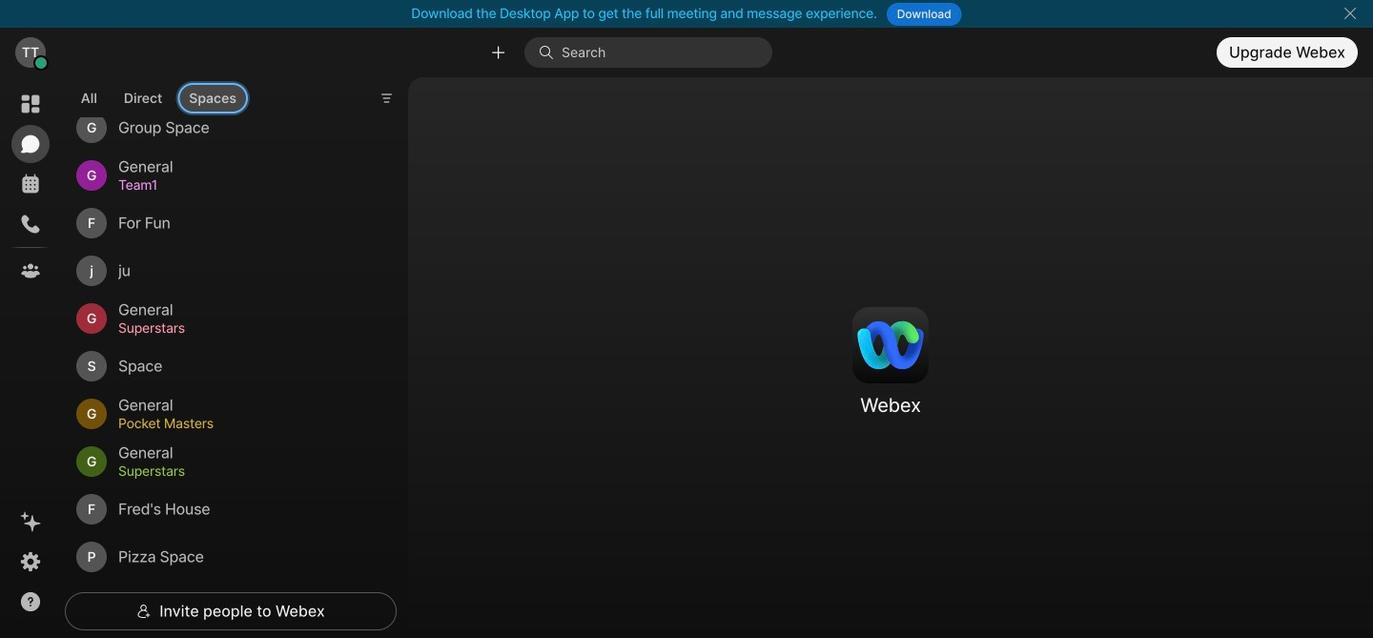 Task type: locate. For each thing, give the bounding box(es) containing it.
navigation
[[0, 77, 61, 638]]

messaging, has no new notifications image
[[19, 133, 42, 155]]

tab list
[[67, 74, 251, 117]]

teams, has no new notifications image
[[19, 259, 42, 282]]

4 general list item from the top
[[69, 438, 382, 486]]

2 general list item from the top
[[69, 295, 382, 343]]

group space list item
[[69, 104, 382, 152]]

superstars element up space list item
[[118, 318, 359, 339]]

for fun list item
[[69, 199, 382, 247]]

ju list item
[[69, 247, 382, 295]]

connect people image
[[489, 43, 508, 62]]

webex logo image
[[853, 307, 929, 383]]

superstars element up fred's house list item
[[118, 461, 359, 482]]

1 horizontal spatial wrapper image
[[137, 604, 152, 619]]

general list item
[[69, 152, 382, 199], [69, 295, 382, 343], [69, 390, 382, 438], [69, 438, 382, 486]]

calls image
[[19, 213, 42, 236]]

2 superstars element from the top
[[118, 461, 359, 482]]

help image
[[19, 590, 42, 613]]

0 vertical spatial superstars element
[[118, 318, 359, 339]]

wrapper image
[[539, 45, 562, 60], [35, 56, 48, 70], [137, 604, 152, 619]]

pocket masters element
[[118, 413, 359, 434]]

what's new image
[[19, 510, 42, 533]]

team1 element
[[118, 175, 359, 196]]

0 horizontal spatial wrapper image
[[35, 56, 48, 70]]

1 general list item from the top
[[69, 152, 382, 199]]

2 horizontal spatial wrapper image
[[539, 45, 562, 60]]

superstars element
[[118, 318, 359, 339], [118, 461, 359, 482]]

1 vertical spatial superstars element
[[118, 461, 359, 482]]



Task type: vqa. For each thing, say whether or not it's contained in the screenshot.
first general LIST ITEM from the top of the page
yes



Task type: describe. For each thing, give the bounding box(es) containing it.
webex tab list
[[11, 85, 50, 290]]

fred's house list item
[[69, 486, 382, 533]]

filter by image
[[379, 91, 394, 106]]

settings image
[[19, 550, 42, 573]]

dashboard image
[[19, 93, 42, 115]]

cancel_16 image
[[1343, 6, 1358, 21]]

meetings image
[[19, 173, 42, 196]]

3 general list item from the top
[[69, 390, 382, 438]]

1 superstars element from the top
[[118, 318, 359, 339]]

space list item
[[69, 343, 382, 390]]

pizza space list item
[[69, 533, 382, 581]]



